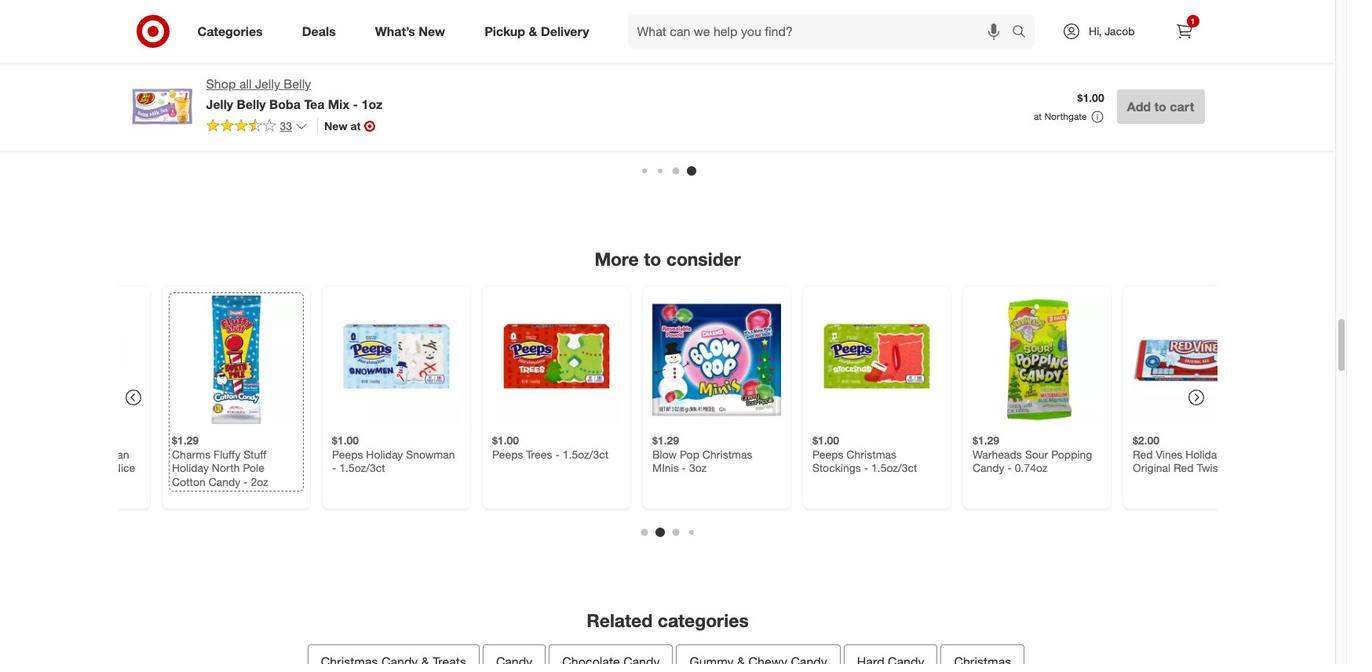 Task type: describe. For each thing, give the bounding box(es) containing it.
3oz inside mike n ike holiday filled holiday candy cane - 3oz
[[220, 88, 237, 102]]

peeps holiday vanilla crème pop - 1.38oz/4ct image
[[269, 0, 398, 40]]

nerds
[[910, 63, 939, 76]]

airheads holiday candy canes - 5.3oz/12ct link
[[429, 0, 558, 90]]

mike n ike holiday filled holiday candy cane - 3oz link
[[109, 0, 237, 102]]

pop inside $1.29 blow pop christmas minis - 3oz
[[679, 448, 699, 461]]

blow
[[652, 448, 676, 461]]

clusters
[[984, 63, 1025, 76]]

hi,
[[1089, 24, 1102, 38]]

cart for add to cart button for mike n ike holiday filled holiday candy cane - 3oz "link"
[[148, 120, 166, 131]]

peeps holiday vanilla crème pop - 1.38oz/4ct
[[269, 63, 387, 90]]

delivery
[[541, 23, 589, 39]]

add for peeps holiday vanilla crème pop - 1.38oz/4ct link
[[276, 120, 294, 131]]

1 horizontal spatial belly
[[237, 96, 266, 112]]

holiday inside jelly belly holiday bean boozled naughty or nice flip top box - 1.6oz
[[63, 448, 100, 461]]

charms
[[172, 448, 210, 461]]

more
[[595, 248, 639, 270]]

charms fluffy stuff holiday north pole cotton candy - 2oz image
[[172, 296, 300, 425]]

snowman
[[406, 448, 455, 461]]

peeps christmas stockings - 1.5oz/3ct image
[[812, 296, 941, 425]]

cotton
[[172, 476, 205, 489]]

4oz for bears
[[628, 90, 646, 104]]

or
[[99, 462, 109, 475]]

1 horizontal spatial jelly
[[206, 96, 233, 112]]

all
[[239, 76, 252, 92]]

pop inside peeps holiday vanilla crème pop - 1.38oz/4ct
[[305, 76, 325, 90]]

holiday inside airheads holiday candy canes - 5.3oz/12ct
[[475, 63, 512, 76]]

deals link
[[289, 14, 355, 49]]

related
[[587, 610, 653, 632]]

to down tub
[[1154, 99, 1167, 115]]

sour
[[1025, 448, 1048, 461]]

holiday right ike
[[163, 75, 200, 88]]

image of jelly belly boba tea mix - 1oz image
[[131, 75, 194, 138]]

0 vertical spatial jelly
[[255, 76, 280, 92]]

gummy inside haribo goldbears holiday mini gummy bears - 9.5oz
[[773, 76, 811, 90]]

cart for add to cart button below tub
[[1170, 99, 1195, 115]]

categories link
[[184, 14, 282, 49]]

- inside $1.00 peeps trees - 1.5oz/3ct
[[555, 448, 559, 461]]

9.5oz
[[749, 90, 776, 104]]

candy inside airheads holiday candy canes - 5.3oz/12ct
[[515, 63, 547, 76]]

$1.29 charms fluffy stuff holiday north pole cotton candy - 2oz
[[172, 434, 268, 489]]

what's new
[[375, 23, 445, 39]]

1 horizontal spatial at
[[1034, 111, 1042, 122]]

$1.29 for blow
[[652, 434, 679, 448]]

add to cart down tub
[[1127, 99, 1195, 115]]

what's
[[375, 23, 415, 39]]

laffy
[[1070, 63, 1094, 76]]

search button
[[1005, 14, 1043, 52]]

3oz inside $1.29 blow pop christmas minis - 3oz
[[689, 462, 706, 475]]

laffy taffy banana tub - 49.3oz/145ct link
[[1070, 0, 1198, 90]]

jelly belly holiday bean boozled naughty or nice flip top box - 1.6oz image
[[11, 296, 140, 425]]

cart for add to cart button for peeps holiday vanilla crème pop - 1.38oz/4ct link
[[308, 120, 326, 131]]

bears inside haribo goldbears holiday mini gummy bears - 9.5oz
[[815, 76, 843, 90]]

- inside '$1.29 charms fluffy stuff holiday north pole cotton candy - 2oz'
[[243, 476, 247, 489]]

crème
[[269, 76, 302, 90]]

$1.00 for $1.00 peeps christmas stockings - 1.5oz/3ct
[[812, 434, 839, 448]]

$1.29 for charms
[[172, 434, 198, 448]]

0 vertical spatial belly
[[284, 76, 311, 92]]

- inside laffy taffy banana tub - 49.3oz/145ct
[[1184, 63, 1188, 76]]

cart for add to cart button for laffy taffy banana tub - 49.3oz/145ct link
[[1109, 120, 1127, 131]]

0.74oz
[[1015, 462, 1047, 475]]

haribo goldbears holiday candy cane gummy bears - 4oz image
[[589, 0, 718, 40]]

jacob
[[1105, 24, 1135, 38]]

hi, jacob
[[1089, 24, 1135, 38]]

taffy
[[1097, 63, 1120, 76]]

$1.00 for $1.00
[[1078, 91, 1104, 105]]

search
[[1005, 25, 1043, 40]]

- inside haribo goldbears holiday candy cane gummy bears - 4oz
[[621, 90, 625, 104]]

belly inside jelly belly holiday bean boozled naughty or nice flip top box - 1.6oz
[[36, 448, 60, 461]]

- inside shop all jelly belly jelly belly boba tea mix - 1oz
[[353, 96, 358, 112]]

holiday inside peeps holiday vanilla crème pop - 1.38oz/4ct
[[303, 63, 340, 76]]

airheads holiday candy canes - 5.3oz/12ct image
[[429, 0, 558, 40]]

popping
[[1051, 448, 1092, 461]]

haribo for candy
[[589, 63, 622, 76]]

stockings
[[812, 462, 861, 475]]

- inside $1.00 peeps christmas stockings - 1.5oz/3ct
[[864, 462, 868, 475]]

1.5oz/3ct inside $1.00 peeps trees - 1.5oz/3ct
[[562, 448, 608, 461]]

pickup & delivery link
[[471, 14, 609, 49]]

jelly inside jelly belly holiday bean boozled naughty or nice flip top box - 1.6oz
[[11, 448, 33, 461]]

haribo goldbears holiday mini gummy bears - 9.5oz image
[[749, 0, 878, 40]]

candy inside haribo goldbears holiday candy cane gummy bears - 4oz
[[589, 76, 621, 90]]

holiday inside haribo goldbears holiday mini gummy bears - 9.5oz
[[840, 63, 877, 76]]

nerds gummy clusters candy - 6ct link
[[910, 0, 1038, 90]]

33 link
[[206, 118, 308, 136]]

mix
[[328, 96, 349, 112]]

nice
[[112, 462, 135, 475]]

north
[[211, 462, 239, 475]]

$1.00 peeps christmas stockings - 1.5oz/3ct
[[812, 434, 917, 475]]

4oz for twists
[[1237, 462, 1255, 475]]

bears inside haribo goldbears holiday candy cane gummy bears - 4oz
[[589, 90, 618, 104]]

n
[[135, 75, 143, 88]]

airheads holiday candy canes - 5.3oz/12ct
[[429, 63, 547, 90]]

33
[[280, 119, 292, 133]]

mike n ike holiday filled holiday candy cane - 3oz image
[[109, 0, 237, 40]]

1
[[1191, 16, 1195, 26]]

1.38oz/4ct
[[335, 76, 387, 90]]

haribo goldbears holiday candy cane gummy bears - 4oz
[[589, 63, 717, 104]]

$1.00 for $1.00 peeps holiday snowman - 1.5oz/3ct
[[332, 434, 358, 448]]

- inside nerds gummy clusters candy - 6ct
[[944, 76, 949, 90]]

&
[[529, 23, 537, 39]]

$1.29 blow pop christmas minis - 3oz
[[652, 434, 752, 475]]

candy inside '$1.29 charms fluffy stuff holiday north pole cotton candy - 2oz'
[[208, 476, 240, 489]]

related categories
[[587, 610, 749, 632]]

twists
[[1196, 462, 1227, 475]]

warheads
[[972, 448, 1022, 461]]

goldbears for gummy
[[785, 63, 837, 76]]

holiday inside haribo goldbears holiday candy cane gummy bears - 4oz
[[680, 63, 717, 76]]

add to cart button down tub
[[1117, 89, 1205, 124]]

box
[[53, 476, 72, 489]]

holiday down mike on the left of the page
[[109, 88, 146, 102]]

6ct
[[952, 76, 967, 90]]



Task type: vqa. For each thing, say whether or not it's contained in the screenshot.
sale in $39.99 - $69.99 SELECT ITEMS ON SALE XBOX SERIES X|S WIRELESS CONTROLLER
no



Task type: locate. For each thing, give the bounding box(es) containing it.
0 vertical spatial 4oz
[[628, 90, 646, 104]]

vanilla
[[343, 63, 374, 76]]

goldbears down the haribo goldbears holiday candy cane gummy bears - 4oz image
[[625, 63, 677, 76]]

top
[[32, 476, 50, 489]]

$1.29 up 'blow'
[[652, 434, 679, 448]]

holiday down what can we help you find? suggestions appear below search box at top
[[840, 63, 877, 76]]

$2.00 red vines holiday original red twists - 4oz
[[1132, 434, 1255, 475]]

new inside 'link'
[[419, 23, 445, 39]]

2 horizontal spatial $1.29
[[972, 434, 999, 448]]

5.3oz/12ct
[[471, 76, 523, 90]]

0 vertical spatial new
[[419, 23, 445, 39]]

0 vertical spatial pop
[[305, 76, 325, 90]]

0 vertical spatial 3oz
[[220, 88, 237, 102]]

add to cart button for peeps holiday vanilla crème pop - 1.38oz/4ct link
[[269, 113, 334, 139]]

1 vertical spatial pop
[[679, 448, 699, 461]]

peeps holiday vanilla crème pop - 1.38oz/4ct link
[[269, 0, 398, 90]]

canes
[[429, 76, 460, 90]]

1 horizontal spatial haribo
[[749, 63, 782, 76]]

haribo inside haribo goldbears holiday candy cane gummy bears - 4oz
[[589, 63, 622, 76]]

christmas inside $1.00 peeps christmas stockings - 1.5oz/3ct
[[846, 448, 896, 461]]

1 horizontal spatial $1.29
[[652, 434, 679, 448]]

jelly down shop
[[206, 96, 233, 112]]

haribo goldbears holiday mini gummy bears - 9.5oz
[[749, 63, 877, 104]]

add to cart button down tea
[[269, 113, 334, 139]]

pickup & delivery
[[485, 23, 589, 39]]

gummy down the haribo goldbears holiday candy cane gummy bears - 4oz image
[[653, 76, 692, 90]]

2 $1.29 from the left
[[652, 434, 679, 448]]

1.5oz/3ct for peeps christmas stockings - 1.5oz/3ct
[[871, 462, 917, 475]]

add to cart for laffy taffy banana tub - 49.3oz/145ct link
[[1077, 120, 1127, 131]]

banana
[[1123, 63, 1160, 76]]

0 horizontal spatial 4oz
[[628, 90, 646, 104]]

holiday up tea
[[303, 63, 340, 76]]

stuff
[[243, 448, 266, 461]]

jelly up boozled
[[11, 448, 33, 461]]

at left northgate
[[1034, 111, 1042, 122]]

$1.29 up charms
[[172, 434, 198, 448]]

1 horizontal spatial 3oz
[[689, 462, 706, 475]]

2 horizontal spatial 1.5oz/3ct
[[871, 462, 917, 475]]

nerds gummy clusters candy - 6ct image
[[910, 0, 1038, 40]]

haribo down delivery
[[589, 63, 622, 76]]

2 vertical spatial jelly
[[11, 448, 33, 461]]

minis
[[652, 462, 678, 475]]

peeps inside $1.00 peeps trees - 1.5oz/3ct
[[492, 448, 523, 461]]

new right what's
[[419, 23, 445, 39]]

$1.00 inside $1.00 peeps trees - 1.5oz/3ct
[[492, 434, 519, 448]]

candy inside nerds gummy clusters candy - 6ct
[[910, 76, 941, 90]]

christmas up stockings
[[846, 448, 896, 461]]

- inside haribo goldbears holiday mini gummy bears - 9.5oz
[[846, 76, 850, 90]]

northgate
[[1045, 111, 1087, 122]]

holiday down charms
[[172, 462, 208, 475]]

cart
[[1170, 99, 1195, 115], [148, 120, 166, 131], [308, 120, 326, 131], [1109, 120, 1127, 131]]

add to cart for mike n ike holiday filled holiday candy cane - 3oz "link"
[[116, 120, 166, 131]]

3oz
[[220, 88, 237, 102], [689, 462, 706, 475]]

1 vertical spatial 3oz
[[689, 462, 706, 475]]

pickup
[[485, 23, 525, 39]]

1 horizontal spatial pop
[[679, 448, 699, 461]]

1 christmas from the left
[[702, 448, 752, 461]]

1 horizontal spatial cane
[[624, 76, 650, 90]]

2 vertical spatial belly
[[36, 448, 60, 461]]

original
[[1132, 462, 1170, 475]]

1.5oz/3ct inside $1.00 peeps christmas stockings - 1.5oz/3ct
[[871, 462, 917, 475]]

- inside airheads holiday candy canes - 5.3oz/12ct
[[463, 76, 468, 90]]

2 haribo from the left
[[749, 63, 782, 76]]

cart down the 49.3oz/145ct
[[1109, 120, 1127, 131]]

ike
[[146, 75, 160, 88]]

peeps trees - 1.5oz/3ct image
[[492, 296, 621, 425]]

new at
[[324, 119, 361, 133]]

1.5oz/3ct inside $1.00 peeps holiday snowman - 1.5oz/3ct
[[339, 462, 385, 475]]

christmas right 'blow'
[[702, 448, 752, 461]]

laffy taffy banana tub - 49.3oz/145ct image
[[1070, 0, 1198, 40]]

mike
[[109, 75, 132, 88]]

0 horizontal spatial $1.29
[[172, 434, 198, 448]]

haribo
[[589, 63, 622, 76], [749, 63, 782, 76]]

2 horizontal spatial jelly
[[255, 76, 280, 92]]

categories
[[658, 610, 749, 632]]

add to cart for peeps holiday vanilla crème pop - 1.38oz/4ct link
[[276, 120, 326, 131]]

49.3oz/145ct
[[1070, 76, 1134, 90]]

bears
[[815, 76, 843, 90], [589, 90, 618, 104]]

$1.00 peeps trees - 1.5oz/3ct
[[492, 434, 608, 461]]

more to consider
[[595, 248, 741, 270]]

haribo up mini
[[749, 63, 782, 76]]

holiday left snowman
[[366, 448, 403, 461]]

3oz down filled
[[220, 88, 237, 102]]

add to cart button for laffy taffy banana tub - 49.3oz/145ct link
[[1070, 113, 1134, 139]]

$1.00 inside $1.00 peeps holiday snowman - 1.5oz/3ct
[[332, 434, 358, 448]]

goldbears inside haribo goldbears holiday mini gummy bears - 9.5oz
[[785, 63, 837, 76]]

- inside $2.00 red vines holiday original red twists - 4oz
[[1230, 462, 1234, 475]]

cart down mike n ike holiday filled holiday candy cane - 3oz
[[148, 120, 166, 131]]

1oz
[[362, 96, 383, 112]]

nerds gummy clusters candy - 6ct
[[910, 63, 1025, 90]]

holiday
[[303, 63, 340, 76], [475, 63, 512, 76], [680, 63, 717, 76], [840, 63, 877, 76], [163, 75, 200, 88], [109, 88, 146, 102], [63, 448, 100, 461], [366, 448, 403, 461], [1185, 448, 1222, 461], [172, 462, 208, 475]]

add for mike n ike holiday filled holiday candy cane - 3oz "link"
[[116, 120, 134, 131]]

red down $2.00 at the right bottom of the page
[[1132, 448, 1153, 461]]

$1.00
[[1078, 91, 1104, 105], [332, 434, 358, 448], [492, 434, 519, 448], [812, 434, 839, 448]]

2 horizontal spatial gummy
[[942, 63, 981, 76]]

deals
[[302, 23, 336, 39]]

- inside jelly belly holiday bean boozled naughty or nice flip top box - 1.6oz
[[75, 476, 80, 489]]

0 horizontal spatial christmas
[[702, 448, 752, 461]]

red down the 'vines'
[[1173, 462, 1193, 475]]

candy inside '$1.29 warheads sour popping candy - 0.74oz'
[[972, 462, 1004, 475]]

cane inside mike n ike holiday filled holiday candy cane - 3oz
[[184, 88, 209, 102]]

consider
[[666, 248, 741, 270]]

jelly right all
[[255, 76, 280, 92]]

- inside mike n ike holiday filled holiday candy cane - 3oz
[[212, 88, 217, 102]]

1 vertical spatial 4oz
[[1237, 462, 1255, 475]]

trees
[[526, 448, 552, 461]]

bears down what can we help you find? suggestions appear below search box at top
[[815, 76, 843, 90]]

$1.00 for $1.00 peeps trees - 1.5oz/3ct
[[492, 434, 519, 448]]

1 goldbears from the left
[[625, 63, 677, 76]]

shop all jelly belly jelly belly boba tea mix - 1oz
[[206, 76, 383, 112]]

0 horizontal spatial pop
[[305, 76, 325, 90]]

belly up 'boba' on the top left of page
[[284, 76, 311, 92]]

$1.29 for warheads
[[972, 434, 999, 448]]

at northgate
[[1034, 111, 1087, 122]]

haribo for mini
[[749, 63, 782, 76]]

airheads
[[429, 63, 472, 76]]

1 vertical spatial belly
[[237, 96, 266, 112]]

add down 'boba' on the top left of page
[[276, 120, 294, 131]]

tea
[[304, 96, 325, 112]]

belly up boozled
[[36, 448, 60, 461]]

0 horizontal spatial belly
[[36, 448, 60, 461]]

peeps for $1.00 peeps holiday snowman - 1.5oz/3ct
[[332, 448, 363, 461]]

add
[[1127, 99, 1151, 115], [116, 120, 134, 131], [276, 120, 294, 131], [1077, 120, 1095, 131]]

tub
[[1163, 63, 1181, 76]]

$1.00 peeps holiday snowman - 1.5oz/3ct
[[332, 434, 455, 475]]

flip
[[11, 476, 29, 489]]

1 vertical spatial jelly
[[206, 96, 233, 112]]

holiday up 'naughty'
[[63, 448, 100, 461]]

to right northgate
[[1097, 120, 1106, 131]]

add down laffy taffy banana tub - 49.3oz/145ct
[[1127, 99, 1151, 115]]

candy down ike
[[149, 88, 180, 102]]

1 $1.29 from the left
[[172, 434, 198, 448]]

1.6oz
[[83, 476, 109, 489]]

boba
[[269, 96, 301, 112]]

1 horizontal spatial bears
[[815, 76, 843, 90]]

add for laffy taffy banana tub - 49.3oz/145ct link
[[1077, 120, 1095, 131]]

shop
[[206, 76, 236, 92]]

add to cart button
[[1117, 89, 1205, 124], [109, 113, 173, 139], [269, 113, 334, 139], [1070, 113, 1134, 139]]

holiday inside '$1.29 charms fluffy stuff holiday north pole cotton candy - 2oz'
[[172, 462, 208, 475]]

- inside '$1.29 warheads sour popping candy - 0.74oz'
[[1007, 462, 1011, 475]]

1 horizontal spatial red
[[1173, 462, 1193, 475]]

1.5oz/3ct
[[562, 448, 608, 461], [339, 462, 385, 475], [871, 462, 917, 475]]

add to cart down n
[[116, 120, 166, 131]]

1.5oz/3ct for peeps holiday snowman - 1.5oz/3ct
[[339, 462, 385, 475]]

1 haribo from the left
[[589, 63, 622, 76]]

peeps for $1.00 peeps christmas stockings - 1.5oz/3ct
[[812, 448, 843, 461]]

2 horizontal spatial belly
[[284, 76, 311, 92]]

0 horizontal spatial new
[[324, 119, 348, 133]]

candy up 5.3oz/12ct
[[515, 63, 547, 76]]

0 horizontal spatial goldbears
[[625, 63, 677, 76]]

0 horizontal spatial jelly
[[11, 448, 33, 461]]

3oz right minis
[[689, 462, 706, 475]]

$1.00 inside $1.00 peeps christmas stockings - 1.5oz/3ct
[[812, 434, 839, 448]]

peeps inside $1.00 peeps christmas stockings - 1.5oz/3ct
[[812, 448, 843, 461]]

holiday up twists
[[1185, 448, 1222, 461]]

bean
[[103, 448, 129, 461]]

candy
[[515, 63, 547, 76], [589, 76, 621, 90], [910, 76, 941, 90], [149, 88, 180, 102], [972, 462, 1004, 475], [208, 476, 240, 489]]

pole
[[243, 462, 264, 475]]

0 horizontal spatial cane
[[184, 88, 209, 102]]

blow pop christmas minis - 3oz image
[[652, 296, 781, 425]]

peeps inside peeps holiday vanilla crème pop - 1.38oz/4ct
[[269, 63, 300, 76]]

gummy
[[942, 63, 981, 76], [653, 76, 692, 90], [773, 76, 811, 90]]

laffy taffy banana tub - 49.3oz/145ct
[[1070, 63, 1188, 90]]

3 $1.29 from the left
[[972, 434, 999, 448]]

to down n
[[136, 120, 145, 131]]

cart down tea
[[308, 120, 326, 131]]

goldbears for cane
[[625, 63, 677, 76]]

naughty
[[55, 462, 96, 475]]

peeps inside $1.00 peeps holiday snowman - 1.5oz/3ct
[[332, 448, 363, 461]]

to for peeps holiday vanilla crème pop - 1.38oz/4ct link
[[296, 120, 305, 131]]

cane down filled
[[184, 88, 209, 102]]

0 horizontal spatial red
[[1132, 448, 1153, 461]]

holiday inside $1.00 peeps holiday snowman - 1.5oz/3ct
[[366, 448, 403, 461]]

goldbears
[[625, 63, 677, 76], [785, 63, 837, 76]]

1 vertical spatial red
[[1173, 462, 1193, 475]]

christmas inside $1.29 blow pop christmas minis - 3oz
[[702, 448, 752, 461]]

holiday down the haribo goldbears holiday candy cane gummy bears - 4oz image
[[680, 63, 717, 76]]

holiday up 5.3oz/12ct
[[475, 63, 512, 76]]

4oz inside $2.00 red vines holiday original red twists - 4oz
[[1237, 462, 1255, 475]]

0 horizontal spatial at
[[351, 119, 361, 133]]

add down mike on the left of the page
[[116, 120, 134, 131]]

peeps
[[269, 63, 300, 76], [332, 448, 363, 461], [492, 448, 523, 461], [812, 448, 843, 461]]

vines
[[1156, 448, 1182, 461]]

$2.00
[[1132, 434, 1159, 448]]

candy down nerds
[[910, 76, 941, 90]]

filled
[[203, 75, 229, 88]]

cane
[[624, 76, 650, 90], [184, 88, 209, 102]]

cane down the haribo goldbears holiday candy cane gummy bears - 4oz image
[[624, 76, 650, 90]]

categories
[[197, 23, 263, 39]]

candy down delivery
[[589, 76, 621, 90]]

gummy inside nerds gummy clusters candy - 6ct
[[942, 63, 981, 76]]

goldbears inside haribo goldbears holiday candy cane gummy bears - 4oz
[[625, 63, 677, 76]]

at
[[1034, 111, 1042, 122], [351, 119, 361, 133]]

2 christmas from the left
[[846, 448, 896, 461]]

gummy up 6ct
[[942, 63, 981, 76]]

- inside peeps holiday vanilla crème pop - 1.38oz/4ct
[[328, 76, 332, 90]]

to right more
[[644, 248, 661, 270]]

1 horizontal spatial 1.5oz/3ct
[[562, 448, 608, 461]]

2 goldbears from the left
[[785, 63, 837, 76]]

0 horizontal spatial gummy
[[653, 76, 692, 90]]

to right 33
[[296, 120, 305, 131]]

$1.29 inside '$1.29 charms fluffy stuff holiday north pole cotton candy - 2oz'
[[172, 434, 198, 448]]

2oz
[[250, 476, 268, 489]]

0 vertical spatial red
[[1132, 448, 1153, 461]]

red vines holiday original red twists - 4oz image
[[1132, 296, 1261, 425]]

cane inside haribo goldbears holiday candy cane gummy bears - 4oz
[[624, 76, 650, 90]]

1 horizontal spatial christmas
[[846, 448, 896, 461]]

1 horizontal spatial new
[[419, 23, 445, 39]]

0 horizontal spatial 3oz
[[220, 88, 237, 102]]

add to cart button for mike n ike holiday filled holiday candy cane - 3oz "link"
[[109, 113, 173, 139]]

add to cart down tea
[[276, 120, 326, 131]]

$1.29 warheads sour popping candy - 0.74oz
[[972, 434, 1092, 475]]

add to cart button down the 49.3oz/145ct
[[1070, 113, 1134, 139]]

candy down 'warheads'
[[972, 462, 1004, 475]]

to for mike n ike holiday filled holiday candy cane - 3oz "link"
[[136, 120, 145, 131]]

1 horizontal spatial 4oz
[[1237, 462, 1255, 475]]

warheads sour popping candy - 0.74oz image
[[972, 296, 1101, 425]]

haribo goldbears holiday candy cane gummy bears - 4oz link
[[589, 0, 718, 104]]

candy down north
[[208, 476, 240, 489]]

1 link
[[1167, 14, 1202, 49]]

peeps holiday snowman - 1.5oz/3ct image
[[332, 296, 460, 425]]

1 horizontal spatial goldbears
[[785, 63, 837, 76]]

4oz inside haribo goldbears holiday candy cane gummy bears - 4oz
[[628, 90, 646, 104]]

new down mix
[[324, 119, 348, 133]]

$1.29 inside $1.29 blow pop christmas minis - 3oz
[[652, 434, 679, 448]]

goldbears down what can we help you find? suggestions appear below search box at top
[[785, 63, 837, 76]]

1 horizontal spatial gummy
[[773, 76, 811, 90]]

holiday inside $2.00 red vines holiday original red twists - 4oz
[[1185, 448, 1222, 461]]

gummy inside haribo goldbears holiday candy cane gummy bears - 4oz
[[653, 76, 692, 90]]

- inside $1.29 blow pop christmas minis - 3oz
[[681, 462, 686, 475]]

jelly belly holiday bean boozled naughty or nice flip top box - 1.6oz link
[[11, 296, 140, 489]]

-
[[1184, 63, 1188, 76], [328, 76, 332, 90], [463, 76, 468, 90], [846, 76, 850, 90], [944, 76, 949, 90], [212, 88, 217, 102], [621, 90, 625, 104], [353, 96, 358, 112], [555, 448, 559, 461], [332, 462, 336, 475], [681, 462, 686, 475], [864, 462, 868, 475], [1007, 462, 1011, 475], [1230, 462, 1234, 475], [75, 476, 80, 489], [243, 476, 247, 489]]

add to cart button down n
[[109, 113, 173, 139]]

What can we help you find? suggestions appear below search field
[[628, 14, 1016, 49]]

fluffy
[[213, 448, 240, 461]]

add down the 49.3oz/145ct
[[1077, 120, 1095, 131]]

candy inside mike n ike holiday filled holiday candy cane - 3oz
[[149, 88, 180, 102]]

pop right 'blow'
[[679, 448, 699, 461]]

peeps for $1.00 peeps trees - 1.5oz/3ct
[[492, 448, 523, 461]]

at down the 1.38oz/4ct
[[351, 119, 361, 133]]

mini
[[749, 76, 770, 90]]

0 horizontal spatial haribo
[[589, 63, 622, 76]]

add to cart down the 49.3oz/145ct
[[1077, 120, 1127, 131]]

pop up tea
[[305, 76, 325, 90]]

$1.29
[[172, 434, 198, 448], [652, 434, 679, 448], [972, 434, 999, 448]]

to for laffy taffy banana tub - 49.3oz/145ct link
[[1097, 120, 1106, 131]]

cart down tub
[[1170, 99, 1195, 115]]

haribo goldbears holiday mini gummy bears - 9.5oz link
[[749, 0, 878, 104]]

belly down all
[[237, 96, 266, 112]]

0 horizontal spatial 1.5oz/3ct
[[339, 462, 385, 475]]

$1.29 inside '$1.29 warheads sour popping candy - 0.74oz'
[[972, 434, 999, 448]]

haribo inside haribo goldbears holiday mini gummy bears - 9.5oz
[[749, 63, 782, 76]]

what's new link
[[362, 14, 465, 49]]

$1.29 up 'warheads'
[[972, 434, 999, 448]]

- inside $1.00 peeps holiday snowman - 1.5oz/3ct
[[332, 462, 336, 475]]

1 vertical spatial new
[[324, 119, 348, 133]]

0 horizontal spatial bears
[[589, 90, 618, 104]]

bears down delivery
[[589, 90, 618, 104]]

gummy up 9.5oz in the top of the page
[[773, 76, 811, 90]]



